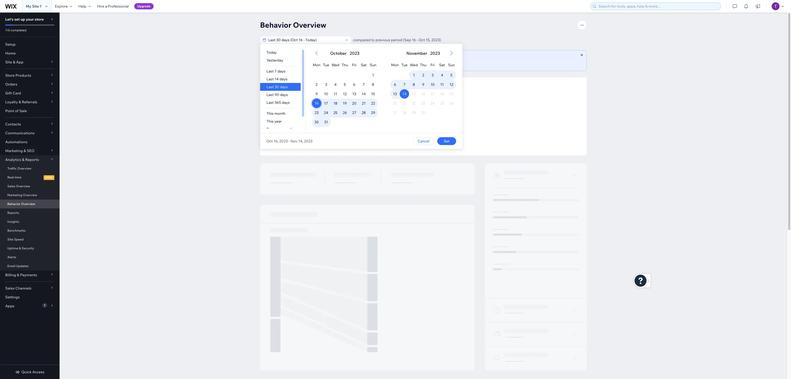 Task type: describe. For each thing, give the bounding box(es) containing it.
last 365 days
[[267, 100, 290, 105]]

you'll
[[385, 129, 393, 133]]

quick
[[22, 370, 32, 375]]

previous
[[267, 127, 281, 132]]

row group for grid containing october
[[306, 71, 384, 133]]

1 6 from the left
[[353, 82, 355, 87]]

sales overview
[[7, 185, 30, 188]]

17
[[324, 101, 328, 106]]

overview for traffic overview link
[[17, 167, 31, 171]]

button
[[282, 55, 293, 60]]

sat for 7
[[361, 63, 367, 67]]

mon tue wed thu for 7
[[391, 63, 427, 67]]

0 horizontal spatial -
[[289, 139, 290, 144]]

compared
[[353, 38, 371, 42]]

1 vertical spatial to
[[417, 138, 420, 142]]

alert containing october
[[329, 50, 361, 56]]

analytics
[[5, 158, 21, 162]]

(sep
[[403, 38, 411, 42]]

mon for 2
[[313, 63, 321, 67]]

help button
[[75, 0, 94, 13]]

7 inside list box
[[275, 69, 277, 74]]

of
[[15, 109, 19, 113]]

up
[[21, 17, 25, 22]]

sun for 8
[[370, 63, 377, 67]]

overview
[[404, 129, 417, 133]]

learn how to boost your traffic link
[[401, 137, 446, 142]]

1 inside sidebar element
[[44, 304, 45, 308]]

store products
[[5, 73, 31, 78]]

1 vertical spatial on
[[348, 61, 352, 66]]

insights link
[[0, 218, 60, 227]]

overview for sales overview link
[[16, 185, 30, 188]]

out
[[275, 61, 281, 66]]

learn how to boost your traffic
[[401, 138, 446, 142]]

month for this month
[[274, 111, 286, 116]]

home
[[5, 51, 16, 56]]

find
[[267, 61, 274, 66]]

get
[[394, 129, 399, 133]]

store products button
[[0, 71, 60, 80]]

row group for grid containing november
[[384, 71, 463, 133]]

oct 16, 2023 - nov 14, 2023
[[267, 139, 313, 144]]

today
[[267, 50, 277, 55]]

fri for 6
[[352, 63, 357, 67]]

0 horizontal spatial 10
[[324, 92, 328, 96]]

site speed link
[[0, 236, 60, 244]]

& for site
[[13, 60, 15, 65]]

1 vertical spatial site
[[432, 129, 438, 133]]

1 horizontal spatial behavior overview
[[260, 20, 327, 30]]

& for uptime
[[19, 247, 21, 251]]

a
[[105, 4, 107, 9]]

0 vertical spatial 9
[[422, 82, 424, 87]]

analyze button clicks on your site
[[267, 55, 325, 60]]

1 13 from the left
[[352, 92, 356, 96]]

november
[[407, 51, 427, 56]]

email updates link
[[0, 262, 60, 271]]

14 inside list box
[[275, 77, 279, 82]]

23
[[315, 111, 319, 115]]

& for billing
[[17, 273, 19, 278]]

upgrade button
[[134, 3, 154, 9]]

1 vertical spatial reports
[[7, 211, 19, 215]]

marketing & seo button
[[0, 147, 60, 156]]

find out which buttons your visitors are clicking on the most. view report
[[267, 61, 391, 66]]

90
[[275, 93, 279, 97]]

set button
[[437, 138, 456, 145]]

orders
[[5, 82, 17, 87]]

2 6 from the left
[[394, 82, 396, 87]]

previous month
[[267, 127, 293, 132]]

row containing 30
[[312, 118, 378, 127]]

grid containing november
[[384, 44, 463, 133]]

billing
[[5, 273, 16, 278]]

hire
[[97, 4, 104, 9]]

your for learn
[[430, 138, 437, 142]]

email updates
[[7, 265, 29, 268]]

referrals
[[22, 100, 37, 105]]

new inside sidebar element
[[45, 176, 53, 180]]

0 vertical spatial site
[[32, 4, 39, 9]]

27
[[352, 111, 356, 115]]

page skeleton image
[[260, 164, 587, 380]]

yesterday
[[267, 58, 283, 63]]

automations link
[[0, 138, 60, 147]]

point
[[5, 109, 14, 113]]

month for previous month
[[282, 127, 293, 132]]

mon tue wed thu for 3
[[313, 63, 348, 67]]

email
[[7, 265, 15, 268]]

real-time
[[7, 176, 21, 180]]

you'll get an overview once your site has more traffic.
[[385, 129, 462, 133]]

store
[[35, 17, 44, 22]]

2023 right 14,
[[304, 139, 313, 144]]

site for site & app
[[5, 60, 12, 65]]

sat for 11
[[439, 63, 445, 67]]

1 inside row
[[413, 73, 415, 78]]

apps
[[5, 304, 14, 309]]

22
[[371, 101, 375, 106]]

18
[[334, 101, 338, 106]]

0 vertical spatial 11
[[440, 82, 444, 87]]

0 horizontal spatial 4
[[334, 82, 337, 87]]

24
[[324, 111, 328, 115]]

1 horizontal spatial 5
[[451, 73, 453, 78]]

billing & payments button
[[0, 271, 60, 280]]

row containing 16
[[312, 99, 378, 108]]

1 horizontal spatial 7
[[363, 82, 365, 87]]

clicks
[[294, 55, 304, 60]]

gift card button
[[0, 89, 60, 98]]

1/6
[[5, 28, 10, 32]]

1 right my
[[40, 4, 42, 9]]

visitors
[[315, 61, 327, 66]]

orders button
[[0, 80, 60, 89]]

2023)
[[432, 38, 441, 42]]

learn
[[401, 138, 410, 142]]

quick access
[[22, 370, 44, 375]]

1 vertical spatial 2
[[316, 82, 318, 87]]

2 13 from the left
[[393, 92, 397, 96]]

last for last 7 days
[[267, 69, 274, 74]]

tuesday, november 14, 2023 cell
[[400, 89, 409, 99]]

benchmarks link
[[0, 227, 60, 236]]

overview for behavior overview link
[[21, 202, 35, 206]]

days for last 365 days
[[282, 100, 290, 105]]

site speed
[[7, 238, 24, 242]]

14 inside cell
[[403, 92, 407, 96]]

your right once
[[425, 129, 432, 133]]

2023 down 2023) at top
[[430, 51, 440, 56]]

payments
[[20, 273, 37, 278]]

loyalty
[[5, 100, 18, 105]]

my site 1
[[26, 4, 42, 9]]

0 vertical spatial 16
[[412, 38, 416, 42]]

let's
[[5, 17, 13, 22]]

previous
[[376, 38, 391, 42]]

fri for 10
[[431, 63, 435, 67]]

sales channels
[[5, 287, 31, 291]]

marketing for marketing overview
[[7, 193, 22, 197]]

point of sale
[[5, 109, 27, 113]]

more
[[444, 129, 452, 133]]

1 vertical spatial 11
[[334, 92, 337, 96]]

buttons
[[292, 61, 306, 66]]

1 vertical spatial 30
[[314, 120, 319, 125]]

20
[[352, 101, 357, 106]]

period
[[391, 38, 403, 42]]

traffic.
[[453, 129, 462, 133]]

marketing for marketing & seo
[[5, 149, 23, 153]]

1 horizontal spatial behavior
[[260, 20, 292, 30]]

sales for sales channels
[[5, 287, 15, 291]]

0 vertical spatial -
[[417, 38, 418, 42]]

1 vertical spatial oct
[[267, 139, 273, 144]]



Task type: vqa. For each thing, say whether or not it's contained in the screenshot.


Task type: locate. For each thing, give the bounding box(es) containing it.
grid containing october
[[306, 44, 384, 133]]

list box containing today
[[260, 49, 305, 133]]

0 vertical spatial 5
[[451, 73, 453, 78]]

sales overview link
[[0, 182, 60, 191]]

0 horizontal spatial mon
[[313, 63, 321, 67]]

mon tue wed thu down november
[[391, 63, 427, 67]]

quick access button
[[15, 370, 44, 375]]

alerts link
[[0, 253, 60, 262]]

uptime & security
[[7, 247, 34, 251]]

days right 365 at the left of page
[[282, 100, 290, 105]]

2 mon tue wed thu from the left
[[391, 63, 427, 67]]

tue for 3
[[323, 63, 329, 67]]

2 tue from the left
[[401, 63, 408, 67]]

days up last 90 days
[[280, 85, 288, 89]]

let's set up your store
[[5, 17, 44, 22]]

0 horizontal spatial 16
[[315, 101, 319, 106]]

help
[[78, 4, 86, 9]]

new
[[330, 56, 337, 59], [45, 176, 53, 180]]

1 vertical spatial behavior
[[7, 202, 20, 206]]

1 horizontal spatial on
[[348, 61, 352, 66]]

30 up 90
[[275, 85, 279, 89]]

19
[[343, 101, 347, 106]]

0 vertical spatial 30
[[275, 85, 279, 89]]

0 horizontal spatial 3
[[325, 82, 327, 87]]

0 vertical spatial this
[[267, 111, 274, 116]]

tue for 7
[[401, 63, 408, 67]]

0 vertical spatial to
[[372, 38, 375, 42]]

2 last from the top
[[267, 77, 274, 82]]

& inside 'dropdown button'
[[22, 158, 24, 162]]

month up the oct 16, 2023 - nov 14, 2023 on the top
[[282, 127, 293, 132]]

4 last from the top
[[267, 93, 274, 97]]

traffic overview link
[[0, 164, 60, 173]]

last down the find
[[267, 69, 274, 74]]

site left the has
[[432, 129, 438, 133]]

1 horizontal spatial sat
[[439, 63, 445, 67]]

overview for marketing overview link
[[23, 193, 37, 197]]

16,
[[274, 139, 279, 144]]

last down last 14 days
[[267, 85, 274, 89]]

your for find
[[306, 61, 314, 66]]

fri left most.
[[352, 63, 357, 67]]

2 sat from the left
[[439, 63, 445, 67]]

marketing up analytics
[[5, 149, 23, 153]]

- left 'nov'
[[289, 139, 290, 144]]

your
[[26, 17, 34, 22], [310, 55, 318, 60], [306, 61, 314, 66], [425, 129, 432, 133], [430, 138, 437, 142]]

this month
[[267, 111, 286, 116]]

16
[[412, 38, 416, 42], [315, 101, 319, 106]]

1 fri from the left
[[352, 63, 357, 67]]

wed down november
[[410, 63, 418, 67]]

compared to previous period (sep 16 - oct 15, 2023)
[[353, 38, 441, 42]]

monday, october 16, 2023 cell
[[312, 99, 321, 108]]

1 row group from the left
[[306, 71, 384, 133]]

uptime & security link
[[0, 244, 60, 253]]

13 left tuesday, november 14, 2023 cell
[[393, 92, 397, 96]]

1 horizontal spatial -
[[417, 38, 418, 42]]

2 alert from the left
[[405, 50, 442, 56]]

site up visitors
[[319, 55, 325, 60]]

communications button
[[0, 129, 60, 138]]

0 vertical spatial 12
[[450, 82, 453, 87]]

row containing 9
[[312, 89, 378, 99]]

1
[[40, 4, 42, 9], [372, 73, 374, 78], [413, 73, 415, 78], [44, 304, 45, 308]]

1 horizontal spatial 30
[[314, 120, 319, 125]]

your inside learn how to boost your traffic link
[[430, 138, 437, 142]]

your up visitors
[[310, 55, 318, 60]]

2 down november
[[422, 73, 424, 78]]

1 horizontal spatial 8
[[413, 82, 415, 87]]

0 vertical spatial oct
[[419, 38, 425, 42]]

2 sun from the left
[[448, 63, 455, 67]]

alert down 15,
[[405, 50, 442, 56]]

overview
[[293, 20, 327, 30], [17, 167, 31, 171], [16, 185, 30, 188], [23, 193, 37, 197], [21, 202, 35, 206]]

3
[[432, 73, 434, 78], [325, 82, 327, 87]]

traffic
[[437, 138, 446, 142]]

updates
[[16, 265, 29, 268]]

mon right report
[[391, 63, 399, 67]]

sat
[[361, 63, 367, 67], [439, 63, 445, 67]]

behavior inside sidebar element
[[7, 202, 20, 206]]

1 alert from the left
[[329, 50, 361, 56]]

0 horizontal spatial tue
[[323, 63, 329, 67]]

view report button
[[371, 61, 391, 66]]

7 up tuesday, november 14, 2023 cell
[[403, 82, 406, 87]]

site left speed
[[7, 238, 13, 242]]

1 horizontal spatial reports
[[25, 158, 39, 162]]

days up last 30 days on the top of page
[[280, 77, 287, 82]]

16 inside cell
[[315, 101, 319, 106]]

& down marketing & seo
[[22, 158, 24, 162]]

sat down 2023) at top
[[439, 63, 445, 67]]

alert up 'clicking'
[[329, 50, 361, 56]]

1 horizontal spatial to
[[417, 138, 420, 142]]

wed for 8
[[410, 63, 418, 67]]

sales
[[7, 185, 15, 188], [5, 287, 15, 291]]

1 vertical spatial this
[[267, 119, 274, 124]]

& inside popup button
[[24, 149, 26, 153]]

marketing & seo
[[5, 149, 35, 153]]

once
[[417, 129, 425, 133]]

Search for tools, apps, help & more... field
[[597, 3, 720, 10]]

site & app
[[5, 60, 23, 65]]

last for last 90 days
[[267, 93, 274, 97]]

0 horizontal spatial sat
[[361, 63, 367, 67]]

uptime
[[7, 247, 18, 251]]

& left the seo
[[24, 149, 26, 153]]

reports inside 'dropdown button'
[[25, 158, 39, 162]]

grid
[[306, 44, 384, 133], [384, 44, 463, 133]]

1 horizontal spatial sun
[[448, 63, 455, 67]]

2 vertical spatial site
[[7, 238, 13, 242]]

tue left 'clicking'
[[323, 63, 329, 67]]

2 grid from the left
[[384, 44, 463, 133]]

thu for 5
[[342, 63, 348, 67]]

1 down settings link
[[44, 304, 45, 308]]

your right "boost"
[[430, 138, 437, 142]]

your left visitors
[[306, 61, 314, 66]]

settings link
[[0, 293, 60, 302]]

list box
[[260, 49, 305, 133]]

1 horizontal spatial 10
[[431, 82, 435, 87]]

last down last 7 days at the top left
[[267, 77, 274, 82]]

your right up
[[26, 17, 34, 22]]

sales down real-
[[7, 185, 15, 188]]

1 vertical spatial marketing
[[7, 193, 22, 197]]

fri
[[352, 63, 357, 67], [431, 63, 435, 67]]

1 horizontal spatial oct
[[419, 38, 425, 42]]

1 down november
[[413, 73, 415, 78]]

& right uptime
[[19, 247, 21, 251]]

row containing 1
[[390, 71, 456, 80]]

1 vertical spatial -
[[289, 139, 290, 144]]

2 up monday, october 16, 2023 cell
[[316, 82, 318, 87]]

0 vertical spatial sales
[[7, 185, 15, 188]]

16 left 17
[[315, 101, 319, 106]]

0 horizontal spatial 30
[[275, 85, 279, 89]]

an
[[399, 129, 403, 133]]

1 vertical spatial month
[[282, 127, 293, 132]]

0 horizontal spatial fri
[[352, 63, 357, 67]]

1 down the view
[[372, 73, 374, 78]]

0 horizontal spatial sun
[[370, 63, 377, 67]]

13 up 20
[[352, 92, 356, 96]]

& left app
[[13, 60, 15, 65]]

1 grid from the left
[[306, 44, 384, 133]]

1 sun from the left
[[370, 63, 377, 67]]

1 horizontal spatial alert
[[405, 50, 442, 56]]

9
[[422, 82, 424, 87], [316, 92, 318, 96]]

alert
[[329, 50, 361, 56], [405, 50, 442, 56]]

sales up settings
[[5, 287, 15, 291]]

marketing down "sales overview"
[[7, 193, 22, 197]]

wed down october
[[332, 63, 339, 67]]

this year
[[267, 119, 282, 124]]

wed
[[332, 63, 339, 67], [410, 63, 418, 67]]

1 wed from the left
[[332, 63, 339, 67]]

on left the
[[348, 61, 352, 66]]

marketing
[[5, 149, 23, 153], [7, 193, 22, 197]]

to right how
[[417, 138, 420, 142]]

benchmarks
[[7, 229, 26, 233]]

1 horizontal spatial 11
[[440, 82, 444, 87]]

0 horizontal spatial 11
[[334, 92, 337, 96]]

real-
[[7, 176, 15, 180]]

last 14 days
[[267, 77, 287, 82]]

& for marketing
[[24, 149, 26, 153]]

1 horizontal spatial 6
[[394, 82, 396, 87]]

thu left the
[[342, 63, 348, 67]]

last left 365 at the left of page
[[267, 100, 274, 105]]

mon
[[313, 63, 321, 67], [391, 63, 399, 67]]

1 vertical spatial 4
[[334, 82, 337, 87]]

cancel
[[418, 139, 430, 144]]

marketing inside popup button
[[5, 149, 23, 153]]

explore
[[55, 4, 68, 9]]

& right billing
[[17, 273, 19, 278]]

0 vertical spatial behavior
[[260, 20, 292, 30]]

1 thu from the left
[[342, 63, 348, 67]]

days for last 14 days
[[280, 77, 287, 82]]

days right 90
[[280, 93, 288, 97]]

alert containing november
[[405, 50, 442, 56]]

site down "home"
[[5, 60, 12, 65]]

sidebar element
[[0, 13, 60, 380]]

thu down november
[[420, 63, 427, 67]]

1 vertical spatial 5
[[344, 82, 346, 87]]

6
[[353, 82, 355, 87], [394, 82, 396, 87]]

site
[[32, 4, 39, 9], [5, 60, 12, 65], [7, 238, 13, 242]]

0 horizontal spatial 12
[[343, 92, 347, 96]]

row containing 13
[[390, 89, 456, 99]]

1 horizontal spatial mon tue wed thu
[[391, 63, 427, 67]]

new up are
[[330, 56, 337, 59]]

this left the year
[[267, 119, 274, 124]]

1 8 from the left
[[372, 82, 374, 87]]

1 vertical spatial 10
[[324, 92, 328, 96]]

behavior overview inside sidebar element
[[7, 202, 35, 206]]

last left 90
[[267, 93, 274, 97]]

contacts
[[5, 122, 21, 127]]

oct left the 16,
[[267, 139, 273, 144]]

1 horizontal spatial 4
[[441, 73, 443, 78]]

0 vertical spatial on
[[305, 55, 309, 60]]

1 horizontal spatial new
[[330, 56, 337, 59]]

days down out
[[278, 69, 285, 74]]

1 horizontal spatial wed
[[410, 63, 418, 67]]

on right clicks on the top left of page
[[305, 55, 309, 60]]

reports up insights
[[7, 211, 19, 215]]

0 horizontal spatial oct
[[267, 139, 273, 144]]

1 vertical spatial 3
[[325, 82, 327, 87]]

reports down the seo
[[25, 158, 39, 162]]

oct
[[419, 38, 425, 42], [267, 139, 273, 144]]

2 horizontal spatial 14
[[403, 92, 407, 96]]

boost
[[421, 138, 429, 142]]

last for last 30 days
[[267, 85, 274, 89]]

7 up 21
[[363, 82, 365, 87]]

mon for 6
[[391, 63, 399, 67]]

days for last 30 days
[[280, 85, 288, 89]]

0 horizontal spatial wed
[[332, 63, 339, 67]]

how
[[410, 138, 416, 142]]

1 mon tue wed thu from the left
[[313, 63, 348, 67]]

row group
[[306, 71, 384, 133], [384, 71, 463, 133]]

1 mon from the left
[[313, 63, 321, 67]]

& for analytics
[[22, 158, 24, 162]]

0 vertical spatial behavior overview
[[260, 20, 327, 30]]

thu for 9
[[420, 63, 427, 67]]

site right my
[[32, 4, 39, 9]]

site for site speed
[[7, 238, 13, 242]]

row containing 23
[[312, 108, 378, 118]]

set
[[444, 139, 450, 144]]

marketing overview
[[7, 193, 37, 197]]

30 down 23
[[314, 120, 319, 125]]

sales for sales overview
[[7, 185, 15, 188]]

report
[[380, 61, 391, 66]]

1 tue from the left
[[323, 63, 329, 67]]

365
[[275, 100, 281, 105]]

products
[[15, 73, 31, 78]]

wed for 4
[[332, 63, 339, 67]]

last for last 365 days
[[267, 100, 274, 105]]

1 vertical spatial site
[[5, 60, 12, 65]]

time
[[15, 176, 21, 180]]

12
[[450, 82, 453, 87], [343, 92, 347, 96]]

this for this year
[[267, 119, 274, 124]]

31
[[324, 120, 328, 125]]

your inside sidebar element
[[26, 17, 34, 22]]

2 wed from the left
[[410, 63, 418, 67]]

0 horizontal spatial thu
[[342, 63, 348, 67]]

tue down november
[[401, 63, 408, 67]]

1 horizontal spatial 16
[[412, 38, 416, 42]]

days for last 7 days
[[278, 69, 285, 74]]

2 fri from the left
[[431, 63, 435, 67]]

5
[[451, 73, 453, 78], [344, 82, 346, 87]]

8
[[372, 82, 374, 87], [413, 82, 415, 87]]

26
[[343, 111, 347, 115]]

2 mon from the left
[[391, 63, 399, 67]]

2 horizontal spatial 7
[[403, 82, 406, 87]]

1 horizontal spatial fri
[[431, 63, 435, 67]]

app
[[16, 60, 23, 65]]

analytics & reports
[[5, 158, 39, 162]]

access
[[32, 370, 44, 375]]

0 vertical spatial marketing
[[5, 149, 23, 153]]

month up the year
[[274, 111, 286, 116]]

professional
[[108, 4, 129, 9]]

3 last from the top
[[267, 85, 274, 89]]

site
[[319, 55, 325, 60], [432, 129, 438, 133]]

clicking
[[334, 61, 347, 66]]

0 horizontal spatial 7
[[275, 69, 277, 74]]

view
[[371, 61, 379, 66]]

0 vertical spatial 3
[[432, 73, 434, 78]]

7 down out
[[275, 69, 277, 74]]

upgrade
[[137, 4, 151, 8]]

mon tue wed thu down october
[[313, 63, 348, 67]]

2023 up the
[[350, 51, 360, 56]]

this up this year
[[267, 111, 274, 116]]

- right (sep
[[417, 38, 418, 42]]

last 7 days
[[267, 69, 285, 74]]

0 horizontal spatial 2
[[316, 82, 318, 87]]

1 last from the top
[[267, 69, 274, 74]]

row containing 6
[[390, 80, 456, 89]]

october
[[330, 51, 347, 56]]

site inside dropdown button
[[5, 60, 12, 65]]

your for analyze
[[310, 55, 318, 60]]

1 vertical spatial behavior overview
[[7, 202, 35, 206]]

sun for 12
[[448, 63, 455, 67]]

last for last 14 days
[[267, 77, 274, 82]]

oct left 15,
[[419, 38, 425, 42]]

0 horizontal spatial 6
[[353, 82, 355, 87]]

this
[[267, 111, 274, 116], [267, 119, 274, 124]]

mon left are
[[313, 63, 321, 67]]

the
[[353, 61, 359, 66]]

0 horizontal spatial 5
[[344, 82, 346, 87]]

most.
[[360, 61, 369, 66]]

fri down 2023) at top
[[431, 63, 435, 67]]

row
[[312, 58, 378, 71], [390, 58, 456, 71], [390, 71, 456, 80], [312, 80, 378, 89], [390, 80, 456, 89], [312, 89, 378, 99], [390, 89, 456, 99], [312, 99, 378, 108], [390, 99, 456, 108], [312, 108, 378, 118], [390, 108, 456, 118], [312, 118, 378, 127]]

1 vertical spatial 16
[[315, 101, 319, 106]]

1 horizontal spatial 14
[[362, 92, 366, 96]]

days for last 90 days
[[280, 93, 288, 97]]

new up sales overview link
[[45, 176, 53, 180]]

1 horizontal spatial tue
[[401, 63, 408, 67]]

0 vertical spatial month
[[274, 111, 286, 116]]

loyalty & referrals button
[[0, 98, 60, 107]]

& for loyalty
[[19, 100, 21, 105]]

1 vertical spatial sales
[[5, 287, 15, 291]]

&
[[13, 60, 15, 65], [19, 100, 21, 105], [24, 149, 26, 153], [22, 158, 24, 162], [19, 247, 21, 251], [17, 273, 19, 278]]

None field
[[267, 36, 344, 44]]

1 horizontal spatial 2
[[422, 73, 424, 78]]

5 last from the top
[[267, 100, 274, 105]]

0 horizontal spatial behavior overview
[[7, 202, 35, 206]]

0 horizontal spatial 9
[[316, 92, 318, 96]]

1 horizontal spatial 9
[[422, 82, 424, 87]]

0 vertical spatial site
[[319, 55, 325, 60]]

communications
[[5, 131, 35, 136]]

2 row group from the left
[[384, 71, 463, 133]]

1 horizontal spatial mon
[[391, 63, 399, 67]]

0 vertical spatial new
[[330, 56, 337, 59]]

sales inside dropdown button
[[5, 287, 15, 291]]

0 horizontal spatial new
[[45, 176, 53, 180]]

to left previous at top left
[[372, 38, 375, 42]]

home link
[[0, 49, 60, 58]]

1 vertical spatial 12
[[343, 92, 347, 96]]

30
[[275, 85, 279, 89], [314, 120, 319, 125]]

2 8 from the left
[[413, 82, 415, 87]]

1 vertical spatial 9
[[316, 92, 318, 96]]

marketing overview link
[[0, 191, 60, 200]]

0 vertical spatial 2
[[422, 73, 424, 78]]

1 horizontal spatial 3
[[432, 73, 434, 78]]

& right loyalty
[[19, 100, 21, 105]]

& inside 'popup button'
[[17, 273, 19, 278]]

1 horizontal spatial site
[[432, 129, 438, 133]]

1 this from the top
[[267, 111, 274, 116]]

1 sat from the left
[[361, 63, 367, 67]]

settings
[[5, 295, 20, 300]]

site & app button
[[0, 58, 60, 67]]

which
[[282, 61, 292, 66]]

4
[[441, 73, 443, 78], [334, 82, 337, 87]]

mon tue wed thu
[[313, 63, 348, 67], [391, 63, 427, 67]]

row containing 2
[[312, 80, 378, 89]]

sat right the
[[361, 63, 367, 67]]

2 this from the top
[[267, 119, 274, 124]]

2 thu from the left
[[420, 63, 427, 67]]

0 horizontal spatial to
[[372, 38, 375, 42]]

0 vertical spatial 4
[[441, 73, 443, 78]]

16 right (sep
[[412, 38, 416, 42]]

speed
[[14, 238, 24, 242]]

alerts
[[7, 256, 16, 260]]

this for this month
[[267, 111, 274, 116]]

2023 right the 16,
[[279, 139, 288, 144]]

0 horizontal spatial site
[[319, 55, 325, 60]]



